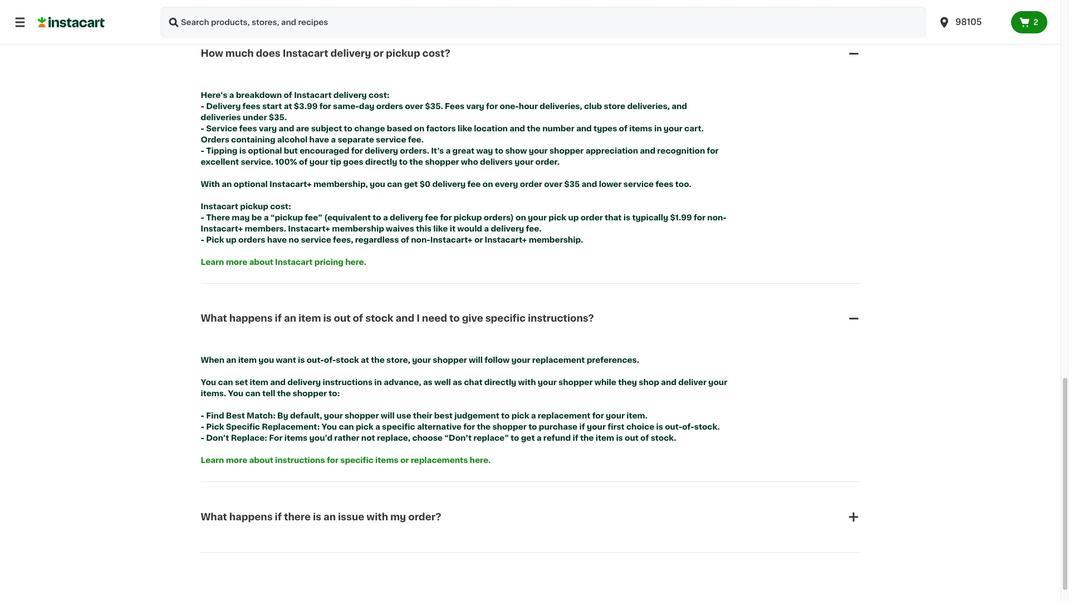 Task type: describe. For each thing, give the bounding box(es) containing it.
directly inside "you can set item and delivery instructions in advance, as well as chat directly with your shopper while they shop and deliver your items. you can tell the shopper to:"
[[484, 379, 516, 387]]

if left 'there'
[[275, 513, 282, 522]]

you can set item and delivery instructions in advance, as well as chat directly with your shopper while they shop and deliver your items. you can tell the shopper to:
[[201, 379, 729, 398]]

shopper up default,
[[293, 390, 327, 398]]

0 vertical spatial replacement
[[532, 356, 585, 364]]

to inside instacart pickup cost: - there may be a "pickup fee" (equivalent to a delivery fee for pickup orders) on your pick up order that is typically $1.99 for non- instacart+ members. instacart+ membership waives this like it would a delivery fee. - pick up orders have no service fees, regardless of non-instacart+ or instacart+ membership.
[[373, 214, 381, 221]]

1 - from the top
[[201, 102, 204, 110]]

2
[[1034, 18, 1039, 26]]

specific inside - find best match: by default, your shopper will use their best judgement to pick a replacement for your item. - pick specific replacement: you can pick a specific alternative for the shopper to purchase if your first choice is out-of-stock. - don't replace: for items you'd rather not replace, choose "don't replace" to get a refund if the item is out of stock.
[[382, 423, 415, 431]]

change
[[354, 125, 385, 132]]

best
[[434, 412, 453, 420]]

orders inside here's a breakdown of instacart delivery cost: - delivery fees start at $3.99 for same-day orders over $35. fees vary for one-hour deliveries, club store deliveries, and deliveries under $35. - service fees vary and are subject to change based on factors like location and the number and types of items in your cart. orders containing alcohol have a separate service fee. - tipping is optional but encouraged for delivery orders. it's a great way to show your shopper appreciation and recognition for excellent service. 100% of your tip goes directly to the shopper who delivers your order.
[[376, 102, 403, 110]]

0 horizontal spatial you
[[201, 379, 216, 387]]

best
[[226, 412, 245, 420]]

an inside what happens if an item is out of stock and i need to give specific instructions? dropdown button
[[284, 314, 296, 323]]

item inside - find best match: by default, your shopper will use their best judgement to pick a replacement for your item. - pick specific replacement: you can pick a specific alternative for the shopper to purchase if your first choice is out-of-stock. - don't replace: for items you'd rather not replace, choose "don't replace" to get a refund if the item is out of stock.
[[596, 434, 614, 442]]

and inside dropdown button
[[396, 314, 414, 323]]

more for learn more about instacart pricing here.
[[226, 258, 247, 266]]

item.
[[627, 412, 648, 420]]

0 vertical spatial of-
[[324, 356, 336, 364]]

instructions inside "you can set item and delivery instructions in advance, as well as chat directly with your shopper while they shop and deliver your items. you can tell the shopper to:"
[[323, 379, 373, 387]]

to left purchase
[[529, 423, 537, 431]]

instacart+ down there
[[201, 225, 243, 233]]

0 horizontal spatial non-
[[411, 236, 430, 244]]

this
[[416, 225, 432, 233]]

and right the shop
[[661, 379, 677, 387]]

membership
[[332, 225, 384, 233]]

learn more about instructions for specific items or replacements here. link
[[201, 457, 491, 465]]

out inside - find best match: by default, your shopper will use their best judgement to pick a replacement for your item. - pick specific replacement: you can pick a specific alternative for the shopper to purchase if your first choice is out-of-stock. - don't replace: for items you'd rather not replace, choose "don't replace" to get a refund if the item is out of stock.
[[625, 434, 639, 442]]

you for can
[[228, 390, 243, 398]]

for right $1.99
[[694, 214, 706, 221]]

issue
[[338, 513, 364, 522]]

well
[[434, 379, 451, 387]]

lower
[[599, 180, 622, 188]]

and left recognition
[[640, 147, 656, 155]]

with inside "you can set item and delivery instructions in advance, as well as chat directly with your shopper while they shop and deliver your items. you can tell the shopper to:"
[[518, 379, 536, 387]]

containing
[[231, 136, 275, 143]]

your left cart.
[[664, 125, 683, 132]]

the down orders.
[[409, 158, 423, 166]]

pick inside - find best match: by default, your shopper will use their best judgement to pick a replacement for your item. - pick specific replacement: you can pick a specific alternative for the shopper to purchase if your first choice is out-of-stock. - don't replace: for items you'd rather not replace, choose "don't replace" to get a refund if the item is out of stock.
[[206, 423, 224, 431]]

like inside instacart pickup cost: - there may be a "pickup fee" (equivalent to a delivery fee for pickup orders) on your pick up order that is typically $1.99 for non- instacart+ members. instacart+ membership waives this like it would a delivery fee. - pick up orders have no service fees, regardless of non-instacart+ or instacart+ membership.
[[433, 225, 448, 233]]

orders.
[[400, 147, 429, 155]]

$35
[[564, 180, 580, 188]]

tell
[[262, 390, 275, 398]]

goes
[[343, 158, 363, 166]]

preferences.
[[587, 356, 639, 364]]

to up replace"
[[501, 412, 510, 420]]

your down to:
[[324, 412, 343, 420]]

shop
[[639, 379, 659, 387]]

there
[[206, 214, 230, 221]]

choice
[[626, 423, 655, 431]]

8 - from the top
[[201, 434, 204, 442]]

2 vertical spatial items
[[375, 457, 399, 465]]

set
[[235, 379, 248, 387]]

based
[[387, 125, 412, 132]]

members.
[[245, 225, 286, 233]]

recognition
[[657, 147, 705, 155]]

service inside here's a breakdown of instacart delivery cost: - delivery fees start at $3.99 for same-day orders over $35. fees vary for one-hour deliveries, club store deliveries, and deliveries under $35. - service fees vary and are subject to change based on factors like location and the number and types of items in your cart. orders containing alcohol have a separate service fee. - tipping is optional but encouraged for delivery orders. it's a great way to show your shopper appreciation and recognition for excellent service. 100% of your tip goes directly to the shopper who delivers your order.
[[376, 136, 406, 143]]

to right replace"
[[511, 434, 519, 442]]

your inside instacart pickup cost: - there may be a "pickup fee" (equivalent to a delivery fee for pickup orders) on your pick up order that is typically $1.99 for non- instacart+ members. instacart+ membership waives this like it would a delivery fee. - pick up orders have no service fees, regardless of non-instacart+ or instacart+ membership.
[[528, 214, 547, 221]]

1 vertical spatial pick
[[512, 412, 529, 420]]

2 - from the top
[[201, 125, 204, 132]]

is inside instacart pickup cost: - there may be a "pickup fee" (equivalent to a delivery fee for pickup orders) on your pick up order that is typically $1.99 for non- instacart+ members. instacart+ membership waives this like it would a delivery fee. - pick up orders have no service fees, regardless of non-instacart+ or instacart+ membership.
[[624, 214, 630, 221]]

under
[[243, 113, 267, 121]]

0 vertical spatial up
[[568, 214, 579, 221]]

an right with
[[222, 180, 232, 188]]

1 horizontal spatial $35.
[[425, 102, 443, 110]]

waives
[[386, 225, 414, 233]]

start
[[262, 102, 282, 110]]

for down you'd at left bottom
[[327, 457, 339, 465]]

delivery inside "you can set item and delivery instructions in advance, as well as chat directly with your shopper while they shop and deliver your items. you can tell the shopper to:"
[[288, 379, 321, 387]]

fee"
[[305, 214, 322, 221]]

have inside here's a breakdown of instacart delivery cost: - delivery fees start at $3.99 for same-day orders over $35. fees vary for one-hour deliveries, club store deliveries, and deliveries under $35. - service fees vary and are subject to change based on factors like location and the number and types of items in your cart. orders containing alcohol have a separate service fee. - tipping is optional but encouraged for delivery orders. it's a great way to show your shopper appreciation and recognition for excellent service. 100% of your tip goes directly to the shopper who delivers your order.
[[309, 136, 329, 143]]

orders
[[201, 136, 229, 143]]

your right deliver
[[708, 379, 727, 387]]

to inside dropdown button
[[449, 314, 460, 323]]

every
[[495, 180, 518, 188]]

0 vertical spatial you
[[370, 180, 385, 188]]

2 vertical spatial fees
[[656, 180, 674, 188]]

the left store,
[[371, 356, 385, 364]]

your down show
[[515, 158, 534, 166]]

of inside - find best match: by default, your shopper will use their best judgement to pick a replacement for your item. - pick specific replacement: you can pick a specific alternative for the shopper to purchase if your first choice is out-of-stock. - don't replace: for items you'd rather not replace, choose "don't replace" to get a refund if the item is out of stock.
[[641, 434, 649, 442]]

for up it
[[440, 214, 452, 221]]

what happens if an item is out of stock and i need to give specific instructions?
[[201, 314, 594, 323]]

order inside instacart pickup cost: - there may be a "pickup fee" (equivalent to a delivery fee for pickup orders) on your pick up order that is typically $1.99 for non- instacart+ members. instacart+ membership waives this like it would a delivery fee. - pick up orders have no service fees, regardless of non-instacart+ or instacart+ membership.
[[581, 214, 603, 221]]

1 horizontal spatial at
[[361, 356, 369, 364]]

orders inside instacart pickup cost: - there may be a "pickup fee" (equivalent to a delivery fee for pickup orders) on your pick up order that is typically $1.99 for non- instacart+ members. instacart+ membership waives this like it would a delivery fee. - pick up orders have no service fees, regardless of non-instacart+ or instacart+ membership.
[[238, 236, 265, 244]]

great
[[453, 147, 475, 155]]

store,
[[387, 356, 410, 364]]

your up first
[[606, 412, 625, 420]]

default,
[[290, 412, 322, 420]]

0 horizontal spatial out-
[[307, 356, 324, 364]]

what for what happens if an item is out of stock and i need to give specific instructions?
[[201, 314, 227, 323]]

if right refund
[[573, 434, 578, 442]]

your left first
[[587, 423, 606, 431]]

cart.
[[684, 125, 704, 132]]

to down orders.
[[399, 158, 408, 166]]

breakdown
[[236, 91, 282, 99]]

to up delivers
[[495, 147, 504, 155]]

item inside dropdown button
[[298, 314, 321, 323]]

pick inside instacart pickup cost: - there may be a "pickup fee" (equivalent to a delivery fee for pickup orders) on your pick up order that is typically $1.99 for non- instacart+ members. instacart+ membership waives this like it would a delivery fee. - pick up orders have no service fees, regardless of non-instacart+ or instacart+ membership.
[[549, 214, 566, 221]]

instacart pickup cost: - there may be a "pickup fee" (equivalent to a delivery fee for pickup orders) on your pick up order that is typically $1.99 for non- instacart+ members. instacart+ membership waives this like it would a delivery fee. - pick up orders have no service fees, regardless of non-instacart+ or instacart+ membership.
[[201, 203, 727, 244]]

membership.
[[529, 236, 583, 244]]

there
[[284, 513, 311, 522]]

1 vertical spatial instructions
[[275, 457, 325, 465]]

instacart+ down 100%
[[270, 180, 312, 188]]

"pickup
[[271, 214, 303, 221]]

would
[[457, 225, 482, 233]]

instacart+ down fee" at the left of page
[[288, 225, 330, 233]]

happens for an
[[229, 314, 273, 323]]

for right recognition
[[707, 147, 719, 155]]

directly inside here's a breakdown of instacart delivery cost: - delivery fees start at $3.99 for same-day orders over $35. fees vary for one-hour deliveries, club store deliveries, and deliveries under $35. - service fees vary and are subject to change based on factors like location and the number and types of items in your cart. orders containing alcohol have a separate service fee. - tipping is optional but encouraged for delivery orders. it's a great way to show your shopper appreciation and recognition for excellent service. 100% of your tip goes directly to the shopper who delivers your order.
[[365, 158, 397, 166]]

learn for learn more about instacart pricing here.
[[201, 258, 224, 266]]

and up the alcohol in the top left of the page
[[279, 125, 294, 132]]

for down the 'judgement'
[[463, 423, 475, 431]]

0 vertical spatial fees
[[243, 102, 260, 110]]

if up the want
[[275, 314, 282, 323]]

subject
[[311, 125, 342, 132]]

find
[[206, 412, 224, 420]]

pricing
[[314, 258, 344, 266]]

instacart down no
[[275, 258, 313, 266]]

use
[[396, 412, 411, 420]]

items.
[[201, 390, 226, 398]]

2 horizontal spatial pickup
[[454, 214, 482, 221]]

0 vertical spatial non-
[[707, 214, 727, 221]]

deliveries
[[201, 113, 241, 121]]

1 vertical spatial $35.
[[269, 113, 287, 121]]

for down separate
[[351, 147, 363, 155]]

2 vertical spatial or
[[400, 457, 409, 465]]

in inside "you can set item and delivery instructions in advance, as well as chat directly with your shopper while they shop and deliver your items. you can tell the shopper to:"
[[374, 379, 382, 387]]

not
[[361, 434, 375, 442]]

for right $3.99
[[319, 102, 331, 110]]

shopper up order.
[[550, 147, 584, 155]]

1 vertical spatial pickup
[[240, 203, 268, 210]]

learn more about instacart pricing here. link
[[201, 258, 366, 266]]

items inside here's a breakdown of instacart delivery cost: - delivery fees start at $3.99 for same-day orders over $35. fees vary for one-hour deliveries, club store deliveries, and deliveries under $35. - service fees vary and are subject to change based on factors like location and the number and types of items in your cart. orders containing alcohol have a separate service fee. - tipping is optional but encouraged for delivery orders. it's a great way to show your shopper appreciation and recognition for excellent service. 100% of your tip goes directly to the shopper who delivers your order.
[[629, 125, 653, 132]]

follow
[[485, 356, 510, 364]]

order.
[[535, 158, 560, 166]]

be
[[252, 214, 262, 221]]

instacart+ down it
[[430, 236, 473, 244]]

1 horizontal spatial will
[[469, 356, 483, 364]]

if right purchase
[[579, 423, 585, 431]]

that
[[605, 214, 622, 221]]

0 vertical spatial get
[[404, 180, 418, 188]]

chat
[[464, 379, 483, 387]]

2 button
[[1011, 11, 1048, 33]]

shopper down it's
[[425, 158, 459, 166]]

for left one-
[[486, 102, 498, 110]]

stock for of
[[365, 314, 393, 323]]

one-
[[500, 102, 519, 110]]

1 vertical spatial stock.
[[651, 434, 676, 442]]

with an optional instacart+ membership, you can get $0 delivery fee on every order over $35 and lower service fees too.
[[201, 180, 692, 188]]

instacart inside instacart pickup cost: - there may be a "pickup fee" (equivalent to a delivery fee for pickup orders) on your pick up order that is typically $1.99 for non- instacart+ members. instacart+ membership waives this like it would a delivery fee. - pick up orders have no service fees, regardless of non-instacart+ or instacart+ membership.
[[201, 203, 238, 210]]

separate
[[338, 136, 374, 143]]

and up cart.
[[672, 102, 687, 110]]

can left set on the left
[[218, 379, 233, 387]]

while
[[595, 379, 616, 387]]

can down set on the left
[[245, 390, 260, 398]]

5 - from the top
[[201, 236, 204, 244]]

can inside - find best match: by default, your shopper will use their best judgement to pick a replacement for your item. - pick specific replacement: you can pick a specific alternative for the shopper to purchase if your first choice is out-of-stock. - don't replace: for items you'd rather not replace, choose "don't replace" to get a refund if the item is out of stock.
[[339, 423, 354, 431]]

your down encouraged
[[309, 158, 328, 166]]

your up order.
[[529, 147, 548, 155]]

with
[[201, 180, 220, 188]]

what happens if there is an issue with my order? button
[[201, 497, 860, 537]]

delivery inside dropdown button
[[331, 49, 371, 58]]

it's
[[431, 147, 444, 155]]

and up tell
[[270, 379, 286, 387]]

replacement inside - find best match: by default, your shopper will use their best judgement to pick a replacement for your item. - pick specific replacement: you can pick a specific alternative for the shopper to purchase if your first choice is out-of-stock. - don't replace: for items you'd rather not replace, choose "don't replace" to get a refund if the item is out of stock.
[[538, 412, 591, 420]]

advance,
[[384, 379, 421, 387]]

for down while
[[592, 412, 604, 420]]

encouraged
[[300, 147, 349, 155]]

service.
[[241, 158, 274, 166]]

by
[[277, 412, 288, 420]]

and right "$35"
[[582, 180, 597, 188]]

how much does instacart delivery or pickup cost?
[[201, 49, 450, 58]]

4 - from the top
[[201, 214, 204, 221]]

instacart inside here's a breakdown of instacart delivery cost: - delivery fees start at $3.99 for same-day orders over $35. fees vary for one-hour deliveries, club store deliveries, and deliveries under $35. - service fees vary and are subject to change based on factors like location and the number and types of items in your cart. orders containing alcohol have a separate service fee. - tipping is optional but encouraged for delivery orders. it's a great way to show your shopper appreciation and recognition for excellent service. 100% of your tip goes directly to the shopper who delivers your order.
[[294, 91, 332, 99]]

rather
[[334, 434, 360, 442]]

instacart logo image
[[38, 16, 105, 29]]

judgement
[[455, 412, 499, 420]]

day
[[359, 102, 374, 110]]

0 vertical spatial here.
[[345, 258, 366, 266]]

but
[[284, 147, 298, 155]]

pickup inside dropdown button
[[386, 49, 420, 58]]

1 98105 button from the left
[[931, 7, 1011, 38]]

shopper up replace"
[[493, 423, 527, 431]]

1 vertical spatial here.
[[470, 457, 491, 465]]

1 vertical spatial fees
[[239, 125, 257, 132]]

1 horizontal spatial vary
[[466, 102, 484, 110]]

the down the 'judgement'
[[477, 423, 491, 431]]

cost?
[[422, 49, 450, 58]]

instacart inside dropdown button
[[283, 49, 328, 58]]

hour
[[519, 102, 538, 110]]

alternative
[[417, 423, 462, 431]]

0 horizontal spatial up
[[226, 236, 237, 244]]

how much does instacart delivery or pickup cost? button
[[201, 33, 860, 73]]



Task type: vqa. For each thing, say whether or not it's contained in the screenshot.
Frozen link
no



Task type: locate. For each thing, give the bounding box(es) containing it.
1 horizontal spatial items
[[375, 457, 399, 465]]

or inside instacart pickup cost: - there may be a "pickup fee" (equivalent to a delivery fee for pickup orders) on your pick up order that is typically $1.99 for non- instacart+ members. instacart+ membership waives this like it would a delivery fee. - pick up orders have no service fees, regardless of non-instacart+ or instacart+ membership.
[[474, 236, 483, 244]]

0 horizontal spatial with
[[367, 513, 388, 522]]

here's
[[201, 91, 227, 99]]

instructions?
[[528, 314, 594, 323]]

2 horizontal spatial specific
[[485, 314, 526, 323]]

None search field
[[160, 7, 927, 38]]

fees
[[445, 102, 465, 110]]

to up separate
[[344, 125, 353, 132]]

pick right the 'judgement'
[[512, 412, 529, 420]]

and left i
[[396, 314, 414, 323]]

on inside here's a breakdown of instacart delivery cost: - delivery fees start at $3.99 for same-day orders over $35. fees vary for one-hour deliveries, club store deliveries, and deliveries under $35. - service fees vary and are subject to change based on factors like location and the number and types of items in your cart. orders containing alcohol have a separate service fee. - tipping is optional but encouraged for delivery orders. it's a great way to show your shopper appreciation and recognition for excellent service. 100% of your tip goes directly to the shopper who delivers your order.
[[414, 125, 425, 132]]

1 horizontal spatial pick
[[512, 412, 529, 420]]

fees up containing
[[239, 125, 257, 132]]

get inside - find best match: by default, your shopper will use their best judgement to pick a replacement for your item. - pick specific replacement: you can pick a specific alternative for the shopper to purchase if your first choice is out-of-stock. - don't replace: for items you'd rather not replace, choose "don't replace" to get a refund if the item is out of stock.
[[521, 434, 535, 442]]

of inside dropdown button
[[353, 314, 363, 323]]

0 horizontal spatial specific
[[340, 457, 374, 465]]

way
[[476, 147, 493, 155]]

give
[[462, 314, 483, 323]]

1 horizontal spatial fee
[[468, 180, 481, 188]]

with right "chat"
[[518, 379, 536, 387]]

2 about from the top
[[249, 457, 273, 465]]

fee. inside instacart pickup cost: - there may be a "pickup fee" (equivalent to a delivery fee for pickup orders) on your pick up order that is typically $1.99 for non- instacart+ members. instacart+ membership waives this like it would a delivery fee. - pick up orders have no service fees, regardless of non-instacart+ or instacart+ membership.
[[526, 225, 542, 233]]

or inside dropdown button
[[373, 49, 384, 58]]

replace:
[[231, 434, 267, 442]]

2 pick from the top
[[206, 423, 224, 431]]

regardless
[[355, 236, 399, 244]]

for
[[319, 102, 331, 110], [486, 102, 498, 110], [351, 147, 363, 155], [707, 147, 719, 155], [440, 214, 452, 221], [694, 214, 706, 221], [592, 412, 604, 420], [463, 423, 475, 431], [327, 457, 339, 465]]

fee. inside here's a breakdown of instacart delivery cost: - delivery fees start at $3.99 for same-day orders over $35. fees vary for one-hour deliveries, club store deliveries, and deliveries under $35. - service fees vary and are subject to change based on factors like location and the number and types of items in your cart. orders containing alcohol have a separate service fee. - tipping is optional but encouraged for delivery orders. it's a great way to show your shopper appreciation and recognition for excellent service. 100% of your tip goes directly to the shopper who delivers your order.
[[408, 136, 424, 143]]

1 learn from the top
[[201, 258, 224, 266]]

1 about from the top
[[249, 258, 273, 266]]

1 horizontal spatial orders
[[376, 102, 403, 110]]

98105 button
[[931, 7, 1011, 38], [938, 7, 1005, 38]]

you right membership,
[[370, 180, 385, 188]]

replace,
[[377, 434, 411, 442]]

(equivalent
[[324, 214, 371, 221]]

1 horizontal spatial cost:
[[369, 91, 390, 99]]

1 pick from the top
[[206, 236, 224, 244]]

orders down members.
[[238, 236, 265, 244]]

directly
[[365, 158, 397, 166], [484, 379, 516, 387]]

service right lower
[[624, 180, 654, 188]]

2 horizontal spatial or
[[474, 236, 483, 244]]

0 vertical spatial out-
[[307, 356, 324, 364]]

1 horizontal spatial over
[[544, 180, 562, 188]]

of- up to:
[[324, 356, 336, 364]]

can left $0
[[387, 180, 402, 188]]

1 vertical spatial order
[[581, 214, 603, 221]]

the right refund
[[580, 434, 594, 442]]

number
[[542, 125, 575, 132]]

non- right $1.99
[[707, 214, 727, 221]]

0 vertical spatial in
[[654, 125, 662, 132]]

have inside instacart pickup cost: - there may be a "pickup fee" (equivalent to a delivery fee for pickup orders) on your pick up order that is typically $1.99 for non- instacart+ members. instacart+ membership waives this like it would a delivery fee. - pick up orders have no service fees, regardless of non-instacart+ or instacart+ membership.
[[267, 236, 287, 244]]

on inside instacart pickup cost: - there may be a "pickup fee" (equivalent to a delivery fee for pickup orders) on your pick up order that is typically $1.99 for non- instacart+ members. instacart+ membership waives this like it would a delivery fee. - pick up orders have no service fees, regardless of non-instacart+ or instacart+ membership.
[[516, 214, 526, 221]]

as right well
[[453, 379, 462, 387]]

learn for learn more about instructions for specific items or replacements here.
[[201, 457, 224, 465]]

2 vertical spatial service
[[301, 236, 331, 244]]

1 horizontal spatial out
[[625, 434, 639, 442]]

0 horizontal spatial of-
[[324, 356, 336, 364]]

out inside dropdown button
[[334, 314, 351, 323]]

pick up membership.
[[549, 214, 566, 221]]

1 horizontal spatial order
[[581, 214, 603, 221]]

0 vertical spatial you
[[201, 379, 216, 387]]

0 horizontal spatial fee.
[[408, 136, 424, 143]]

2 vertical spatial pickup
[[454, 214, 482, 221]]

your right the follow
[[512, 356, 530, 364]]

show
[[505, 147, 527, 155]]

0 horizontal spatial pickup
[[240, 203, 268, 210]]

items inside - find best match: by default, your shopper will use their best judgement to pick a replacement for your item. - pick specific replacement: you can pick a specific alternative for the shopper to purchase if your first choice is out-of-stock. - don't replace: for items you'd rather not replace, choose "don't replace" to get a refund if the item is out of stock.
[[284, 434, 308, 442]]

1 more from the top
[[226, 258, 247, 266]]

0 vertical spatial with
[[518, 379, 536, 387]]

what happens if an item is out of stock and i need to give specific instructions? button
[[201, 299, 860, 339]]

learn down there
[[201, 258, 224, 266]]

can
[[387, 180, 402, 188], [218, 379, 233, 387], [245, 390, 260, 398], [339, 423, 354, 431]]

in up recognition
[[654, 125, 662, 132]]

2 more from the top
[[226, 457, 247, 465]]

0 horizontal spatial you
[[259, 356, 274, 364]]

1 as from the left
[[423, 379, 433, 387]]

0 vertical spatial pick
[[549, 214, 566, 221]]

1 horizontal spatial or
[[400, 457, 409, 465]]

you left the want
[[259, 356, 274, 364]]

the down hour
[[527, 125, 541, 132]]

of- inside - find best match: by default, your shopper will use their best judgement to pick a replacement for your item. - pick specific replacement: you can pick a specific alternative for the shopper to purchase if your first choice is out-of-stock. - don't replace: for items you'd rather not replace, choose "don't replace" to get a refund if the item is out of stock.
[[682, 423, 694, 431]]

deliveries, right store
[[627, 102, 670, 110]]

1 vertical spatial up
[[226, 236, 237, 244]]

$35. left fees
[[425, 102, 443, 110]]

have
[[309, 136, 329, 143], [267, 236, 287, 244]]

0 horizontal spatial order
[[520, 180, 542, 188]]

1 vertical spatial orders
[[238, 236, 265, 244]]

item
[[298, 314, 321, 323], [238, 356, 257, 364], [250, 379, 268, 387], [596, 434, 614, 442]]

what for what happens if there is an issue with my order?
[[201, 513, 227, 522]]

0 horizontal spatial or
[[373, 49, 384, 58]]

learn
[[201, 258, 224, 266], [201, 457, 224, 465]]

will left use
[[381, 412, 395, 420]]

here's a breakdown of instacart delivery cost: - delivery fees start at $3.99 for same-day orders over $35. fees vary for one-hour deliveries, club store deliveries, and deliveries under $35. - service fees vary and are subject to change based on factors like location and the number and types of items in your cart. orders containing alcohol have a separate service fee. - tipping is optional but encouraged for delivery orders. it's a great way to show your shopper appreciation and recognition for excellent service. 100% of your tip goes directly to the shopper who delivers your order.
[[201, 91, 721, 166]]

their
[[413, 412, 432, 420]]

in left advance,
[[374, 379, 382, 387]]

they
[[618, 379, 637, 387]]

1 horizontal spatial service
[[376, 136, 406, 143]]

pick
[[549, 214, 566, 221], [512, 412, 529, 420], [356, 423, 374, 431]]

1 vertical spatial service
[[624, 180, 654, 188]]

1 horizontal spatial you
[[370, 180, 385, 188]]

directly down the follow
[[484, 379, 516, 387]]

can up rather
[[339, 423, 354, 431]]

cost: up the "pickup
[[270, 203, 291, 210]]

pick inside instacart pickup cost: - there may be a "pickup fee" (equivalent to a delivery fee for pickup orders) on your pick up order that is typically $1.99 for non- instacart+ members. instacart+ membership waives this like it would a delivery fee. - pick up orders have no service fees, regardless of non-instacart+ or instacart+ membership.
[[206, 236, 224, 244]]

learn more about instacart pricing here.
[[201, 258, 366, 266]]

up up membership.
[[568, 214, 579, 221]]

fee. up membership.
[[526, 225, 542, 233]]

and left types
[[576, 125, 592, 132]]

at inside here's a breakdown of instacart delivery cost: - delivery fees start at $3.99 for same-day orders over $35. fees vary for one-hour deliveries, club store deliveries, and deliveries under $35. - service fees vary and are subject to change based on factors like location and the number and types of items in your cart. orders containing alcohol have a separate service fee. - tipping is optional but encouraged for delivery orders. it's a great way to show your shopper appreciation and recognition for excellent service. 100% of your tip goes directly to the shopper who delivers your order.
[[284, 102, 292, 110]]

1 vertical spatial in
[[374, 379, 382, 387]]

2 horizontal spatial you
[[322, 423, 337, 431]]

pickup up be
[[240, 203, 268, 210]]

1 horizontal spatial you
[[228, 390, 243, 398]]

you for find
[[322, 423, 337, 431]]

my
[[390, 513, 406, 522]]

0 vertical spatial vary
[[466, 102, 484, 110]]

happens
[[229, 314, 273, 323], [229, 513, 273, 522]]

in inside here's a breakdown of instacart delivery cost: - delivery fees start at $3.99 for same-day orders over $35. fees vary for one-hour deliveries, club store deliveries, and deliveries under $35. - service fees vary and are subject to change based on factors like location and the number and types of items in your cart. orders containing alcohol have a separate service fee. - tipping is optional but encouraged for delivery orders. it's a great way to show your shopper appreciation and recognition for excellent service. 100% of your tip goes directly to the shopper who delivers your order.
[[654, 125, 662, 132]]

1 vertical spatial over
[[544, 180, 562, 188]]

happens for there
[[229, 513, 273, 522]]

get left $0
[[404, 180, 418, 188]]

an right when
[[226, 356, 236, 364]]

as left well
[[423, 379, 433, 387]]

0 horizontal spatial over
[[405, 102, 423, 110]]

pick down find
[[206, 423, 224, 431]]

0 horizontal spatial out
[[334, 314, 351, 323]]

shopper
[[550, 147, 584, 155], [425, 158, 459, 166], [433, 356, 467, 364], [559, 379, 593, 387], [293, 390, 327, 398], [345, 412, 379, 420], [493, 423, 527, 431]]

fee down who
[[468, 180, 481, 188]]

i
[[417, 314, 420, 323]]

optional up service. at the top left of the page
[[248, 147, 282, 155]]

cost: inside here's a breakdown of instacart delivery cost: - delivery fees start at $3.99 for same-day orders over $35. fees vary for one-hour deliveries, club store deliveries, and deliveries under $35. - service fees vary and are subject to change based on factors like location and the number and types of items in your cart. orders containing alcohol have a separate service fee. - tipping is optional but encouraged for delivery orders. it's a great way to show your shopper appreciation and recognition for excellent service. 100% of your tip goes directly to the shopper who delivers your order.
[[369, 91, 390, 99]]

1 horizontal spatial up
[[568, 214, 579, 221]]

typically
[[632, 214, 668, 221]]

over
[[405, 102, 423, 110], [544, 180, 562, 188]]

pickup left cost?
[[386, 49, 420, 58]]

0 vertical spatial optional
[[248, 147, 282, 155]]

order right every
[[520, 180, 542, 188]]

out-
[[307, 356, 324, 364], [665, 423, 682, 431]]

0 horizontal spatial stock
[[336, 356, 359, 364]]

cost: inside instacart pickup cost: - there may be a "pickup fee" (equivalent to a delivery fee for pickup orders) on your pick up order that is typically $1.99 for non- instacart+ members. instacart+ membership waives this like it would a delivery fee. - pick up orders have no service fees, regardless of non-instacart+ or instacart+ membership.
[[270, 203, 291, 210]]

replacement down the instructions?
[[532, 356, 585, 364]]

you down set on the left
[[228, 390, 243, 398]]

over inside here's a breakdown of instacart delivery cost: - delivery fees start at $3.99 for same-day orders over $35. fees vary for one-hour deliveries, club store deliveries, and deliveries under $35. - service fees vary and are subject to change based on factors like location and the number and types of items in your cart. orders containing alcohol have a separate service fee. - tipping is optional but encouraged for delivery orders. it's a great way to show your shopper appreciation and recognition for excellent service. 100% of your tip goes directly to the shopper who delivers your order.
[[405, 102, 423, 110]]

tipping
[[206, 147, 237, 155]]

you
[[201, 379, 216, 387], [228, 390, 243, 398], [322, 423, 337, 431]]

3 - from the top
[[201, 147, 204, 155]]

1 horizontal spatial out-
[[665, 423, 682, 431]]

orders)
[[484, 214, 514, 221]]

specific inside what happens if an item is out of stock and i need to give specific instructions? dropdown button
[[485, 314, 526, 323]]

7 - from the top
[[201, 423, 204, 431]]

1 vertical spatial vary
[[259, 125, 277, 132]]

your up purchase
[[538, 379, 557, 387]]

deliveries,
[[540, 102, 582, 110], [627, 102, 670, 110]]

2 learn from the top
[[201, 457, 224, 465]]

non- down this
[[411, 236, 430, 244]]

on right orders)
[[516, 214, 526, 221]]

first
[[608, 423, 625, 431]]

shopper left while
[[559, 379, 593, 387]]

fees up under
[[243, 102, 260, 110]]

1 what from the top
[[201, 314, 227, 323]]

here.
[[345, 258, 366, 266], [470, 457, 491, 465]]

is inside what happens if there is an issue with my order? dropdown button
[[313, 513, 321, 522]]

shopper up well
[[433, 356, 467, 364]]

100%
[[275, 158, 297, 166]]

over left "$35"
[[544, 180, 562, 188]]

1 deliveries, from the left
[[540, 102, 582, 110]]

the right tell
[[277, 390, 291, 398]]

1 horizontal spatial as
[[453, 379, 462, 387]]

with inside dropdown button
[[367, 513, 388, 522]]

1 vertical spatial stock
[[336, 356, 359, 364]]

about for instructions
[[249, 457, 273, 465]]

of- down deliver
[[682, 423, 694, 431]]

shopper up not
[[345, 412, 379, 420]]

you up you'd at left bottom
[[322, 423, 337, 431]]

about
[[249, 258, 273, 266], [249, 457, 273, 465]]

delivery
[[206, 102, 241, 110]]

specific right give
[[485, 314, 526, 323]]

may
[[232, 214, 250, 221]]

1 horizontal spatial of-
[[682, 423, 694, 431]]

need
[[422, 314, 447, 323]]

for
[[269, 434, 283, 442]]

1 vertical spatial replacement
[[538, 412, 591, 420]]

1 vertical spatial on
[[483, 180, 493, 188]]

2 98105 button from the left
[[938, 7, 1005, 38]]

1 vertical spatial like
[[433, 225, 448, 233]]

0 vertical spatial service
[[376, 136, 406, 143]]

and up show
[[510, 125, 525, 132]]

specific up 'replace,'
[[382, 423, 415, 431]]

is inside here's a breakdown of instacart delivery cost: - delivery fees start at $3.99 for same-day orders over $35. fees vary for one-hour deliveries, club store deliveries, and deliveries under $35. - service fees vary and are subject to change based on factors like location and the number and types of items in your cart. orders containing alcohol have a separate service fee. - tipping is optional but encouraged for delivery orders. it's a great way to show your shopper appreciation and recognition for excellent service. 100% of your tip goes directly to the shopper who delivers your order.
[[239, 147, 246, 155]]

0 vertical spatial specific
[[485, 314, 526, 323]]

2 deliveries, from the left
[[627, 102, 670, 110]]

1 vertical spatial cost:
[[270, 203, 291, 210]]

0 vertical spatial about
[[249, 258, 273, 266]]

membership,
[[314, 180, 368, 188]]

optional inside here's a breakdown of instacart delivery cost: - delivery fees start at $3.99 for same-day orders over $35. fees vary for one-hour deliveries, club store deliveries, and deliveries under $35. - service fees vary and are subject to change based on factors like location and the number and types of items in your cart. orders containing alcohol have a separate service fee. - tipping is optional but encouraged for delivery orders. it's a great way to show your shopper appreciation and recognition for excellent service. 100% of your tip goes directly to the shopper who delivers your order.
[[248, 147, 282, 155]]

you inside - find best match: by default, your shopper will use their best judgement to pick a replacement for your item. - pick specific replacement: you can pick a specific alternative for the shopper to purchase if your first choice is out-of-stock. - don't replace: for items you'd rather not replace, choose "don't replace" to get a refund if the item is out of stock.
[[322, 423, 337, 431]]

0 vertical spatial items
[[629, 125, 653, 132]]

appreciation
[[586, 147, 638, 155]]

learn more about instructions for specific items or replacements here.
[[201, 457, 491, 465]]

vary down under
[[259, 125, 277, 132]]

stock.
[[694, 423, 720, 431], [651, 434, 676, 442]]

1 vertical spatial optional
[[234, 180, 268, 188]]

deliver
[[678, 379, 707, 387]]

service inside instacart pickup cost: - there may be a "pickup fee" (equivalent to a delivery fee for pickup orders) on your pick up order that is typically $1.99 for non- instacart+ members. instacart+ membership waives this like it would a delivery fee. - pick up orders have no service fees, regardless of non-instacart+ or instacart+ membership.
[[301, 236, 331, 244]]

0 vertical spatial orders
[[376, 102, 403, 110]]

about for instacart
[[249, 258, 273, 266]]

0 horizontal spatial will
[[381, 412, 395, 420]]

in
[[654, 125, 662, 132], [374, 379, 382, 387]]

2 happens from the top
[[229, 513, 273, 522]]

2 horizontal spatial service
[[624, 180, 654, 188]]

stock. down deliver
[[694, 423, 720, 431]]

2 horizontal spatial on
[[516, 214, 526, 221]]

0 horizontal spatial stock.
[[651, 434, 676, 442]]

0 vertical spatial learn
[[201, 258, 224, 266]]

with
[[518, 379, 536, 387], [367, 513, 388, 522]]

instacart right does
[[283, 49, 328, 58]]

1 horizontal spatial get
[[521, 434, 535, 442]]

or down would at the left top of the page
[[474, 236, 483, 244]]

out- inside - find best match: by default, your shopper will use their best judgement to pick a replacement for your item. - pick specific replacement: you can pick a specific alternative for the shopper to purchase if your first choice is out-of-stock. - don't replace: for items you'd rather not replace, choose "don't replace" to get a refund if the item is out of stock.
[[665, 423, 682, 431]]

0 horizontal spatial here.
[[345, 258, 366, 266]]

0 vertical spatial will
[[469, 356, 483, 364]]

will
[[469, 356, 483, 364], [381, 412, 395, 420]]

too.
[[675, 180, 692, 188]]

more for learn more about instructions for specific items or replacements here.
[[226, 457, 247, 465]]

deliveries, up number on the top
[[540, 102, 582, 110]]

of-
[[324, 356, 336, 364], [682, 423, 694, 431]]

1 vertical spatial out-
[[665, 423, 682, 431]]

fees
[[243, 102, 260, 110], [239, 125, 257, 132], [656, 180, 674, 188]]

an inside what happens if there is an issue with my order? dropdown button
[[324, 513, 336, 522]]

1 vertical spatial what
[[201, 513, 227, 522]]

here. down fees,
[[345, 258, 366, 266]]

1 vertical spatial of-
[[682, 423, 694, 431]]

here. down replace"
[[470, 457, 491, 465]]

is inside what happens if an item is out of stock and i need to give specific instructions? dropdown button
[[323, 314, 332, 323]]

fees left too.
[[656, 180, 674, 188]]

it
[[450, 225, 456, 233]]

0 vertical spatial pick
[[206, 236, 224, 244]]

will inside - find best match: by default, your shopper will use their best judgement to pick a replacement for your item. - pick specific replacement: you can pick a specific alternative for the shopper to purchase if your first choice is out-of-stock. - don't replace: for items you'd rather not replace, choose "don't replace" to get a refund if the item is out of stock.
[[381, 412, 395, 420]]

$3.99
[[294, 102, 318, 110]]

1 vertical spatial fee.
[[526, 225, 542, 233]]

types
[[594, 125, 617, 132]]

how
[[201, 49, 223, 58]]

pick
[[206, 236, 224, 244], [206, 423, 224, 431]]

to
[[344, 125, 353, 132], [495, 147, 504, 155], [399, 158, 408, 166], [373, 214, 381, 221], [449, 314, 460, 323], [501, 412, 510, 420], [529, 423, 537, 431], [511, 434, 519, 442]]

0 vertical spatial like
[[458, 125, 472, 132]]

what
[[201, 314, 227, 323], [201, 513, 227, 522]]

2 as from the left
[[453, 379, 462, 387]]

have up encouraged
[[309, 136, 329, 143]]

fee inside instacart pickup cost: - there may be a "pickup fee" (equivalent to a delivery fee for pickup orders) on your pick up order that is typically $1.99 for non- instacart+ members. instacart+ membership waives this like it would a delivery fee. - pick up orders have no service fees, regardless of non-instacart+ or instacart+ membership.
[[425, 214, 438, 221]]

0 horizontal spatial orders
[[238, 236, 265, 244]]

you up items.
[[201, 379, 216, 387]]

1 vertical spatial more
[[226, 457, 247, 465]]

instacart up $3.99
[[294, 91, 332, 99]]

or up day
[[373, 49, 384, 58]]

specific
[[226, 423, 260, 431]]

service down based at the left top of page
[[376, 136, 406, 143]]

tip
[[330, 158, 341, 166]]

or
[[373, 49, 384, 58], [474, 236, 483, 244], [400, 457, 409, 465]]

items down replacement: at the bottom left of page
[[284, 434, 308, 442]]

1 vertical spatial or
[[474, 236, 483, 244]]

more down replace:
[[226, 457, 247, 465]]

0 horizontal spatial in
[[374, 379, 382, 387]]

0 vertical spatial cost:
[[369, 91, 390, 99]]

0 horizontal spatial fee
[[425, 214, 438, 221]]

2 what from the top
[[201, 513, 227, 522]]

same-
[[333, 102, 359, 110]]

pickup
[[386, 49, 420, 58], [240, 203, 268, 210], [454, 214, 482, 221]]

Search field
[[160, 7, 927, 38]]

0 vertical spatial over
[[405, 102, 423, 110]]

items
[[629, 125, 653, 132], [284, 434, 308, 442], [375, 457, 399, 465]]

1 horizontal spatial non-
[[707, 214, 727, 221]]

item inside "you can set item and delivery instructions in advance, as well as chat directly with your shopper while they shop and deliver your items. you can tell the shopper to:"
[[250, 379, 268, 387]]

factors
[[426, 125, 456, 132]]

your
[[664, 125, 683, 132], [529, 147, 548, 155], [309, 158, 328, 166], [515, 158, 534, 166], [528, 214, 547, 221], [412, 356, 431, 364], [512, 356, 530, 364], [538, 379, 557, 387], [708, 379, 727, 387], [324, 412, 343, 420], [606, 412, 625, 420], [587, 423, 606, 431]]

0 vertical spatial out
[[334, 314, 351, 323]]

service
[[206, 125, 237, 132]]

0 vertical spatial pickup
[[386, 49, 420, 58]]

stock inside dropdown button
[[365, 314, 393, 323]]

your right store,
[[412, 356, 431, 364]]

0 vertical spatial more
[[226, 258, 247, 266]]

optional down service. at the top left of the page
[[234, 180, 268, 188]]

when
[[201, 356, 224, 364]]

"don't
[[445, 434, 472, 442]]

6 - from the top
[[201, 412, 204, 420]]

instacart+ down orders)
[[485, 236, 527, 244]]

0 horizontal spatial items
[[284, 434, 308, 442]]

orders
[[376, 102, 403, 110], [238, 236, 265, 244]]

1 vertical spatial you
[[259, 356, 274, 364]]

2 vertical spatial pick
[[356, 423, 374, 431]]

stock for of-
[[336, 356, 359, 364]]

1 horizontal spatial directly
[[484, 379, 516, 387]]

purchase
[[539, 423, 578, 431]]

like inside here's a breakdown of instacart delivery cost: - delivery fees start at $3.99 for same-day orders over $35. fees vary for one-hour deliveries, club store deliveries, and deliveries under $35. - service fees vary and are subject to change based on factors like location and the number and types of items in your cart. orders containing alcohol have a separate service fee. - tipping is optional but encouraged for delivery orders. it's a great way to show your shopper appreciation and recognition for excellent service. 100% of your tip goes directly to the shopper who delivers your order.
[[458, 125, 472, 132]]

an
[[222, 180, 232, 188], [284, 314, 296, 323], [226, 356, 236, 364], [324, 513, 336, 522]]

1 vertical spatial non-
[[411, 236, 430, 244]]

the inside "you can set item and delivery instructions in advance, as well as chat directly with your shopper while they shop and deliver your items. you can tell the shopper to:"
[[277, 390, 291, 398]]

learn down don't
[[201, 457, 224, 465]]

of inside instacart pickup cost: - there may be a "pickup fee" (equivalent to a delivery fee for pickup orders) on your pick up order that is typically $1.99 for non- instacart+ members. instacart+ membership waives this like it would a delivery fee. - pick up orders have no service fees, regardless of non-instacart+ or instacart+ membership.
[[401, 236, 409, 244]]

1 vertical spatial learn
[[201, 457, 224, 465]]

items right types
[[629, 125, 653, 132]]

fees,
[[333, 236, 353, 244]]

instructions down you'd at left bottom
[[275, 457, 325, 465]]

at right start
[[284, 102, 292, 110]]

choose
[[412, 434, 443, 442]]

1 vertical spatial out
[[625, 434, 639, 442]]

service right no
[[301, 236, 331, 244]]

fee. up orders.
[[408, 136, 424, 143]]

to:
[[329, 390, 340, 398]]

0 vertical spatial order
[[520, 180, 542, 188]]

0 vertical spatial stock.
[[694, 423, 720, 431]]

order
[[520, 180, 542, 188], [581, 214, 603, 221]]

1 horizontal spatial deliveries,
[[627, 102, 670, 110]]

- find best match: by default, your shopper will use their best judgement to pick a replacement for your item. - pick specific replacement: you can pick a specific alternative for the shopper to purchase if your first choice is out-of-stock. - don't replace: for items you'd rather not replace, choose "don't replace" to get a refund if the item is out of stock.
[[201, 412, 720, 442]]

1 vertical spatial get
[[521, 434, 535, 442]]

1 happens from the top
[[229, 314, 273, 323]]



